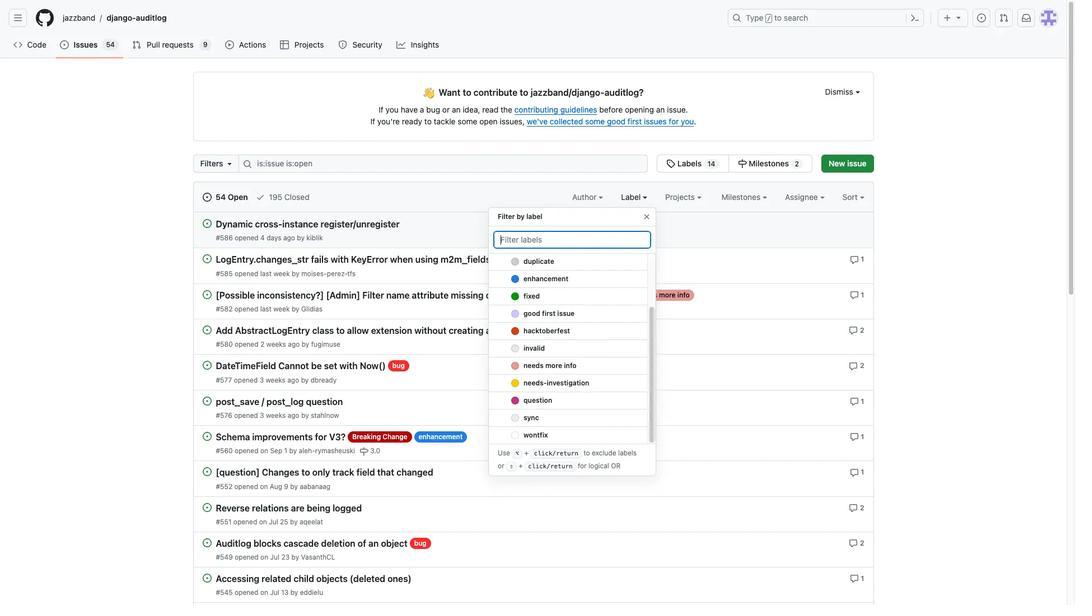 Task type: locate. For each thing, give the bounding box(es) containing it.
aleh-rymasheuski link
[[299, 447, 355, 455]]

opened down accessing
[[235, 589, 259, 597]]

1 for post_save / post_log question
[[861, 397, 865, 405]]

(deleted
[[350, 574, 386, 584]]

54 left open
[[216, 192, 226, 202]]

to inside [question] changes to only track field that changed #552             opened on aug 9 by aabanaag
[[302, 468, 310, 478]]

on down 'relations'
[[259, 518, 267, 526]]

54 right issues in the top left of the page
[[106, 40, 115, 49]]

/ right type
[[767, 15, 771, 22]]

3 down post_save / post_log question "link"
[[260, 411, 264, 420]]

1 last from the top
[[260, 269, 272, 278]]

datetimefield cannot be set with now()
[[216, 361, 386, 371]]

milestones right milestone image
[[749, 159, 789, 168]]

milestones for milestones 2
[[749, 159, 789, 168]]

bug link for datetimefield cannot be set with now()
[[388, 360, 409, 372]]

5 open issue image from the top
[[203, 538, 212, 547]]

open issue image for add abstractlogentry class to allow extension without creating additional table
[[203, 325, 212, 334]]

0 horizontal spatial good
[[524, 309, 541, 318]]

filter left the label
[[498, 212, 515, 221]]

1 vertical spatial weeks
[[266, 376, 286, 384]]

+ right ⇧
[[519, 462, 523, 470]]

issue opened image left issues in the top left of the page
[[60, 40, 69, 49]]

issue right the new
[[848, 159, 867, 168]]

10 open issue element from the top
[[203, 538, 212, 547]]

read
[[483, 105, 499, 114]]

2 horizontal spatial for
[[669, 117, 679, 126]]

notifications image
[[1022, 13, 1031, 22]]

1 vertical spatial 54
[[216, 192, 226, 202]]

without
[[415, 326, 447, 336]]

first up hacktoberfest
[[542, 309, 556, 318]]

0 horizontal spatial bug link
[[388, 360, 409, 372]]

0 horizontal spatial more
[[519, 255, 536, 264]]

6 open issue element from the top
[[203, 396, 212, 405]]

moises-perez-tfs link
[[301, 269, 356, 278]]

1 link for accessing related child objects (deleted ones)
[[850, 573, 865, 583]]

invalid link
[[489, 340, 648, 357]]

weeks down post_save / post_log question "link"
[[266, 411, 286, 420]]

none search field containing filters
[[193, 155, 813, 173]]

by inside menu
[[517, 212, 525, 221]]

#586
[[216, 234, 233, 242]]

54 for 54 open
[[216, 192, 226, 202]]

git pull request image left pull
[[132, 40, 141, 49]]

sort button
[[843, 191, 865, 203]]

git pull request image for "issue opened" icon to the right
[[1000, 13, 1009, 22]]

milestones inside issue element
[[749, 159, 789, 168]]

1 vertical spatial milestones
[[722, 192, 763, 202]]

breaking change link
[[348, 431, 412, 443]]

1 vertical spatial enhancement
[[558, 326, 602, 334]]

auditlog?
[[605, 87, 644, 97]]

by right aug
[[290, 482, 298, 491]]

#549             opened on jul 23 by vasanthcl
[[216, 553, 335, 561]]

54 inside 'link'
[[216, 192, 226, 202]]

2 link
[[849, 325, 865, 335], [849, 360, 865, 371], [849, 502, 865, 513], [849, 538, 865, 548]]

#560             opened on sep 1 by aleh-rymasheuski
[[216, 447, 355, 455]]

issue element
[[657, 155, 813, 173]]

add abstractlogentry class to allow extension without creating additional table link
[[216, 326, 552, 336]]

actions
[[239, 40, 266, 49]]

1 horizontal spatial good
[[607, 117, 626, 126]]

needs-investigation
[[524, 379, 590, 387]]

jul left 13
[[270, 589, 279, 597]]

2 horizontal spatial needs
[[638, 291, 658, 299]]

opened down the datetimefield
[[234, 376, 258, 384]]

to right class
[[336, 326, 345, 336]]

0 vertical spatial needs more info
[[497, 255, 550, 264]]

jul left 23
[[270, 553, 280, 561]]

0 vertical spatial 3
[[260, 376, 264, 384]]

by right 13
[[291, 589, 298, 597]]

dynamic
[[216, 219, 253, 229]]

for
[[669, 117, 679, 126], [315, 432, 327, 442], [578, 462, 587, 470]]

issue inside 'link'
[[558, 309, 575, 318]]

/ inside jazzband / django-auditlog
[[100, 13, 102, 23]]

0 horizontal spatial an
[[369, 538, 379, 549]]

1 vertical spatial filter
[[363, 290, 384, 300]]

check image
[[256, 193, 265, 202]]

issue opened image
[[978, 13, 987, 22], [60, 40, 69, 49], [203, 193, 212, 202]]

0 horizontal spatial if
[[371, 117, 375, 126]]

ones)
[[388, 574, 412, 584]]

4 open issue image from the top
[[203, 396, 212, 405]]

jazzband / django-auditlog
[[63, 13, 167, 23]]

ago right days on the top of page
[[283, 234, 295, 242]]

1 horizontal spatial +
[[525, 449, 529, 457]]

jul inside accessing related child objects (deleted ones) #545             opened on jul 13 by eddielu
[[270, 589, 279, 597]]

0 vertical spatial 54
[[106, 40, 115, 49]]

git pull request image
[[1000, 13, 1009, 22], [132, 40, 141, 49]]

accessing related child objects (deleted ones) #545             opened on jul 13 by eddielu
[[216, 574, 412, 597]]

Filter labels text field
[[494, 231, 652, 249]]

on left aug
[[260, 482, 268, 491]]

1 vertical spatial bug link
[[410, 538, 431, 549]]

0 horizontal spatial git pull request image
[[132, 40, 141, 49]]

some down before
[[586, 117, 605, 126]]

enhancement up changed on the left of page
[[419, 432, 463, 441]]

you down issue.
[[681, 117, 694, 126]]

1 horizontal spatial if
[[379, 105, 384, 114]]

0 horizontal spatial +
[[519, 462, 523, 470]]

eddielu
[[300, 589, 323, 597]]

issue down fixed link
[[558, 309, 575, 318]]

0 horizontal spatial filter
[[363, 290, 384, 300]]

1 vertical spatial good
[[524, 309, 541, 318]]

3 1 link from the top
[[850, 396, 865, 406]]

1 horizontal spatial issue opened image
[[203, 193, 212, 202]]

0 vertical spatial issue opened image
[[978, 13, 987, 22]]

filters button
[[193, 155, 239, 173]]

1 vertical spatial info
[[678, 291, 690, 299]]

needs more info link for [possible inconsistency?] [admin] filter name attribute missing due to empty
[[633, 289, 695, 301]]

/ inside type / to search
[[767, 15, 771, 22]]

click/return down 'wontfix'
[[528, 463, 573, 470]]

abstractlogentry
[[235, 326, 310, 336]]

opened inside [question] changes to only track field that changed #552             opened on aug 9 by aabanaag
[[234, 482, 258, 491]]

/ left post_log
[[262, 397, 264, 407]]

milestones for milestones
[[722, 192, 763, 202]]

bug link right 'object'
[[410, 538, 431, 549]]

an up issues
[[657, 105, 665, 114]]

0 horizontal spatial /
[[100, 13, 102, 23]]

5 open issue element from the top
[[203, 360, 212, 370]]

author button
[[573, 191, 604, 203]]

2 question from the left
[[306, 397, 343, 407]]

projects link
[[276, 36, 329, 53]]

filter left name
[[363, 290, 384, 300]]

0 vertical spatial weeks
[[266, 340, 286, 349]]

fixed link
[[489, 288, 648, 305]]

plus image
[[943, 13, 952, 22]]

2 vertical spatial enhancement link
[[414, 431, 467, 443]]

7 open issue element from the top
[[203, 431, 212, 441]]

field
[[357, 468, 375, 478]]

1 link for [question] changes to only track field that changed
[[850, 467, 865, 477]]

use ⌥ + click/return to exclude labels or ⇧ + click/return for logical or
[[498, 449, 637, 470]]

by right 25
[[290, 518, 298, 526]]

0 vertical spatial info
[[537, 255, 550, 264]]

1 question from the left
[[524, 396, 553, 405]]

deletion
[[321, 538, 356, 549]]

open issue image for accessing related child objects (deleted ones)
[[203, 574, 212, 583]]

git pull request image for the middle "issue opened" icon
[[132, 40, 141, 49]]

needs for logentry.changes_str fails with keyerror when using m2m_fields
[[497, 255, 517, 264]]

0 horizontal spatial first
[[542, 309, 556, 318]]

2 last from the top
[[260, 305, 272, 313]]

2 vertical spatial enhancement
[[419, 432, 463, 441]]

3 open issue image from the top
[[203, 361, 212, 370]]

1 vertical spatial with
[[340, 361, 358, 371]]

9 open issue element from the top
[[203, 502, 212, 512]]

1 vertical spatial week
[[274, 305, 290, 313]]

security link
[[334, 36, 388, 53]]

good first issue link
[[489, 305, 648, 323]]

on left sep
[[260, 447, 268, 455]]

comment image
[[849, 326, 858, 335], [849, 362, 858, 371], [850, 397, 859, 406], [850, 468, 859, 477], [850, 575, 859, 583]]

0 vertical spatial good
[[607, 117, 626, 126]]

on inside accessing related child objects (deleted ones) #545             opened on jul 13 by eddielu
[[260, 589, 268, 597]]

to left exclude at the bottom right
[[584, 449, 590, 457]]

open issue element
[[203, 219, 212, 228], [203, 254, 212, 264], [203, 289, 212, 299], [203, 325, 212, 334], [203, 360, 212, 370], [203, 396, 212, 405], [203, 431, 212, 441], [203, 467, 212, 476], [203, 502, 212, 512], [203, 538, 212, 547], [203, 573, 212, 583]]

0 vertical spatial needs
[[497, 255, 517, 264]]

list
[[58, 9, 722, 27]]

first down opening
[[628, 117, 642, 126]]

or left ⇧
[[498, 462, 505, 470]]

0 horizontal spatial 9
[[203, 40, 208, 49]]

git pull request image left 'notifications' image
[[1000, 13, 1009, 22]]

open issue image for post_save / post_log question
[[203, 396, 212, 405]]

open issue image left add
[[203, 325, 212, 334]]

1 horizontal spatial projects
[[666, 192, 697, 202]]

open issue image for logentry.changes_str fails with keyerror when using m2m_fields
[[203, 255, 212, 264]]

comment image
[[850, 255, 859, 264], [850, 291, 859, 300], [850, 433, 859, 442], [849, 504, 858, 513], [849, 539, 858, 548]]

aug
[[270, 482, 282, 491]]

+
[[525, 449, 529, 457], [519, 462, 523, 470]]

an
[[452, 105, 461, 114], [657, 105, 665, 114], [369, 538, 379, 549]]

some down idea,
[[458, 117, 478, 126]]

open issue element for accessing related child objects (deleted ones)
[[203, 573, 212, 583]]

invalid
[[524, 344, 545, 352]]

1 2 link from the top
[[849, 325, 865, 335]]

1 horizontal spatial bug link
[[410, 538, 431, 549]]

0 vertical spatial for
[[669, 117, 679, 126]]

1 vertical spatial projects
[[666, 192, 697, 202]]

0 vertical spatial bug
[[427, 105, 440, 114]]

enhancement link down good first issue 'link'
[[554, 325, 607, 336]]

1 vertical spatial git pull request image
[[132, 40, 141, 49]]

an right of
[[369, 538, 379, 549]]

None search field
[[193, 155, 813, 173]]

open issue image for auditlog blocks cascade deletion of an object
[[203, 538, 212, 547]]

post_log
[[267, 397, 304, 407]]

by left stahlnow link
[[301, 411, 309, 420]]

1 some from the left
[[458, 117, 478, 126]]

/ inside post_save / post_log question #576             opened 3 weeks ago by stahlnow
[[262, 397, 264, 407]]

opened down post_save
[[234, 411, 258, 420]]

0 vertical spatial needs more info link
[[493, 254, 554, 265]]

exclude
[[592, 449, 617, 457]]

milestones down milestone image
[[722, 192, 763, 202]]

54 for 54
[[106, 40, 115, 49]]

dynamic cross-instance register/unregister #586             opened 4 days ago by kiblik
[[216, 219, 400, 242]]

2 open issue image from the top
[[203, 325, 212, 334]]

issue
[[848, 159, 867, 168], [558, 309, 575, 318]]

open issue element for schema improvements for v3?
[[203, 431, 212, 441]]

opened down logentry.changes_str
[[235, 269, 259, 278]]

for left logical
[[578, 462, 587, 470]]

to left only
[[302, 468, 310, 478]]

open issue image for reverse relations are being logged
[[203, 503, 212, 512]]

post_save / post_log question #576             opened 3 weeks ago by stahlnow
[[216, 397, 343, 420]]

/ for jazzband
[[100, 13, 102, 23]]

guidelines
[[561, 105, 598, 114]]

14
[[708, 160, 716, 168]]

open issue image
[[203, 290, 212, 299], [203, 325, 212, 334], [203, 432, 212, 441], [203, 467, 212, 476], [203, 503, 212, 512], [203, 574, 212, 583]]

by left 'fugimuse'
[[302, 340, 309, 349]]

menu containing filter by label
[[489, 183, 657, 485]]

0 vertical spatial milestones
[[749, 159, 789, 168]]

open issue image for [possible inconsistency?] [admin] filter name attribute missing due to empty
[[203, 290, 212, 299]]

1 vertical spatial +
[[519, 462, 523, 470]]

homepage image
[[36, 9, 54, 27]]

1 vertical spatial needs more info link
[[633, 289, 695, 301]]

opened down [question]
[[234, 482, 258, 491]]

good down before
[[607, 117, 626, 126]]

wontfix link
[[489, 427, 648, 444]]

if up you're
[[379, 105, 384, 114]]

open issue image left [possible
[[203, 290, 212, 299]]

aqeelat
[[300, 518, 323, 526]]

1 horizontal spatial git pull request image
[[1000, 13, 1009, 22]]

open issue image left schema
[[203, 432, 212, 441]]

#576
[[216, 411, 232, 420]]

weeks for cannot
[[266, 376, 286, 384]]

1 vertical spatial jul
[[270, 553, 280, 561]]

11 open issue element from the top
[[203, 573, 212, 583]]

week down inconsistency?]
[[274, 305, 290, 313]]

bug right 'object'
[[414, 539, 427, 547]]

label
[[527, 212, 543, 221]]

open issue element for dynamic cross-instance register/unregister
[[203, 219, 212, 228]]

accessing
[[216, 574, 260, 584]]

projects inside "popup button"
[[666, 192, 697, 202]]

4 2 link from the top
[[849, 538, 865, 548]]

2 open issue element from the top
[[203, 254, 212, 264]]

for up aleh-rymasheuski link
[[315, 432, 327, 442]]

2 vertical spatial info
[[564, 361, 577, 370]]

1 1 link from the top
[[850, 254, 865, 264]]

2 vertical spatial more
[[546, 361, 563, 370]]

2 some from the left
[[586, 117, 605, 126]]

1 horizontal spatial first
[[628, 117, 642, 126]]

post_save / post_log question link
[[216, 397, 343, 407]]

last down logentry.changes_str
[[260, 269, 272, 278]]

bug link right now()
[[388, 360, 409, 372]]

info for [possible inconsistency?] [admin] filter name attribute missing due to empty
[[678, 291, 690, 299]]

0 vertical spatial projects
[[295, 40, 324, 49]]

by inside dynamic cross-instance register/unregister #586             opened 4 days ago by kiblik
[[297, 234, 305, 242]]

3 open issue element from the top
[[203, 289, 212, 299]]

with up perez-
[[331, 255, 349, 265]]

1 horizontal spatial needs
[[524, 361, 544, 370]]

1 week from the top
[[274, 269, 290, 278]]

bug for auditlog blocks cascade deletion of an object
[[414, 539, 427, 547]]

0 vertical spatial last
[[260, 269, 272, 278]]

comment image for [question] changes to only track field that changed
[[850, 468, 859, 477]]

0 vertical spatial jul
[[269, 518, 278, 526]]

bug right now()
[[393, 362, 405, 370]]

graph image
[[397, 40, 406, 49]]

1 open issue element from the top
[[203, 219, 212, 228]]

open issue element for [possible inconsistency?] [admin] filter name attribute missing due to empty
[[203, 289, 212, 299]]

by down datetimefield cannot be set with now()
[[301, 376, 309, 384]]

0 vertical spatial git pull request image
[[1000, 13, 1009, 22]]

an left idea,
[[452, 105, 461, 114]]

investigation
[[547, 379, 590, 387]]

issue.
[[667, 105, 688, 114]]

bug inside if you have a bug or an idea, read the contributing guidelines before opening an issue. if you're ready to tackle some open issues, we've collected some good first issues for you .
[[427, 105, 440, 114]]

1 horizontal spatial or
[[498, 462, 505, 470]]

or up tackle
[[443, 105, 450, 114]]

labels
[[678, 159, 702, 168]]

/ for type
[[767, 15, 771, 22]]

by down inconsistency?]
[[292, 305, 300, 313]]

25
[[280, 518, 288, 526]]

6 1 link from the top
[[850, 573, 865, 583]]

bug right a
[[427, 105, 440, 114]]

3 inside post_save / post_log question #576             opened 3 weeks ago by stahlnow
[[260, 411, 264, 420]]

ready
[[402, 117, 423, 126]]

needs more info for [possible inconsistency?] [admin] filter name attribute missing due to empty
[[638, 291, 690, 299]]

first inside 'link'
[[542, 309, 556, 318]]

milestone image
[[360, 447, 369, 456]]

enhancement down duplicate
[[524, 275, 569, 283]]

want
[[439, 87, 461, 97]]

2 vertical spatial issue opened image
[[203, 193, 212, 202]]

4 open issue element from the top
[[203, 325, 212, 334]]

2 open issue image from the top
[[203, 255, 212, 264]]

week up inconsistency?]
[[274, 269, 290, 278]]

search image
[[243, 160, 252, 169]]

open issue element for [question] changes to only track field that changed
[[203, 467, 212, 476]]

3 down the datetimefield
[[260, 376, 264, 384]]

you up you're
[[386, 105, 399, 114]]

1 open issue image from the top
[[203, 290, 212, 299]]

more for [possible inconsistency?] [admin] filter name attribute missing due to empty
[[659, 291, 676, 299]]

[question] changes to only track field that changed link
[[216, 468, 434, 478]]

week for [possible inconsistency?] [admin] filter name attribute missing due to empty
[[274, 305, 290, 313]]

opened down reverse
[[234, 518, 257, 526]]

question up stahlnow link
[[306, 397, 343, 407]]

projects right "table" icon
[[295, 40, 324, 49]]

0 horizontal spatial 54
[[106, 40, 115, 49]]

enhancement link for breaking change link
[[414, 431, 467, 443]]

menu
[[489, 183, 657, 485]]

9 left play icon
[[203, 40, 208, 49]]

0 horizontal spatial needs
[[497, 255, 517, 264]]

1 horizontal spatial some
[[586, 117, 605, 126]]

by left the label
[[517, 212, 525, 221]]

5 open issue image from the top
[[203, 503, 212, 512]]

auditlog blocks cascade deletion of an object link
[[216, 538, 408, 549]]

0 horizontal spatial info
[[537, 255, 550, 264]]

4 1 link from the top
[[850, 431, 865, 442]]

security
[[353, 40, 382, 49]]

ago down post_log
[[288, 411, 300, 420]]

1 vertical spatial needs more info
[[638, 291, 690, 299]]

good
[[607, 117, 626, 126], [524, 309, 541, 318]]

/ for post_save
[[262, 397, 264, 407]]

1 vertical spatial bug
[[393, 362, 405, 370]]

play image
[[225, 40, 234, 49]]

triangle down image
[[955, 13, 964, 22]]

auditlog
[[136, 13, 167, 22]]

2 week from the top
[[274, 305, 290, 313]]

enhancement link up changed on the left of page
[[414, 431, 467, 443]]

0 vertical spatial enhancement link
[[489, 271, 648, 288]]

2 vertical spatial bug
[[414, 539, 427, 547]]

3 open issue image from the top
[[203, 432, 212, 441]]

0 horizontal spatial for
[[315, 432, 327, 442]]

if left you're
[[371, 117, 375, 126]]

to right ready
[[425, 117, 432, 126]]

0 horizontal spatial or
[[443, 105, 450, 114]]

0 vertical spatial or
[[443, 105, 450, 114]]

5 1 link from the top
[[850, 467, 865, 477]]

jul left 25
[[269, 518, 278, 526]]

1 open issue image from the top
[[203, 219, 212, 228]]

9 right aug
[[284, 482, 289, 491]]

last
[[260, 269, 272, 278], [260, 305, 272, 313]]

bug link
[[388, 360, 409, 372], [410, 538, 431, 549]]

6 open issue image from the top
[[203, 574, 212, 583]]

you're
[[378, 117, 400, 126]]

0 vertical spatial more
[[519, 255, 536, 264]]

click/return down the wontfix link
[[534, 450, 579, 457]]

open
[[480, 117, 498, 126]]

195 closed link
[[256, 191, 310, 203]]

0 vertical spatial bug link
[[388, 360, 409, 372]]

open issue image
[[203, 219, 212, 228], [203, 255, 212, 264], [203, 361, 212, 370], [203, 396, 212, 405], [203, 538, 212, 547]]

open issue image for [question] changes to only track field that changed
[[203, 467, 212, 476]]

enhancement for the middle the enhancement link
[[558, 326, 602, 334]]

#580
[[216, 340, 233, 349]]

1 vertical spatial issue opened image
[[60, 40, 69, 49]]

0 vertical spatial 9
[[203, 40, 208, 49]]

to up contributing
[[520, 87, 529, 97]]

to left search
[[775, 13, 782, 22]]

4 open issue image from the top
[[203, 467, 212, 476]]

enhancement link for duplicate link
[[489, 271, 648, 288]]

0 vertical spatial filter
[[498, 212, 515, 221]]

eddielu link
[[300, 589, 323, 597]]

on down related
[[260, 589, 268, 597]]

or inside if you have a bug or an idea, read the contributing guidelines before opening an issue. if you're ready to tackle some open issues, we've collected some good first issues for you .
[[443, 105, 450, 114]]

label button
[[621, 191, 648, 203]]

0 vertical spatial first
[[628, 117, 642, 126]]

vasanthcl
[[301, 553, 335, 561]]

1 horizontal spatial question
[[524, 396, 553, 405]]

list containing jazzband
[[58, 9, 722, 27]]

+ right ⌥
[[525, 449, 529, 457]]

good inside 'link'
[[524, 309, 541, 318]]

for down issue.
[[669, 117, 679, 126]]

0 vertical spatial enhancement
[[524, 275, 569, 283]]

last for logentry.changes_str fails with keyerror when using m2m_fields
[[260, 269, 272, 278]]

weeks up post_save / post_log question "link"
[[266, 376, 286, 384]]

enhancement down good first issue 'link'
[[558, 326, 602, 334]]

good down the fixed
[[524, 309, 541, 318]]

2 horizontal spatial info
[[678, 291, 690, 299]]

195 closed
[[267, 192, 310, 202]]

milestones inside 'popup button'
[[722, 192, 763, 202]]

8 open issue element from the top
[[203, 467, 212, 476]]

open issue image left reverse
[[203, 503, 212, 512]]

1 vertical spatial last
[[260, 305, 272, 313]]

opened left "4"
[[235, 234, 259, 242]]

0 horizontal spatial issue
[[558, 309, 575, 318]]

2 vertical spatial needs
[[524, 361, 544, 370]]

1 horizontal spatial 54
[[216, 192, 226, 202]]

due
[[486, 290, 502, 300]]

stahlnow link
[[311, 411, 339, 420]]

of
[[358, 538, 366, 549]]

enhancement link
[[489, 271, 648, 288], [554, 325, 607, 336], [414, 431, 467, 443]]

hacktoberfest link
[[489, 323, 648, 340]]

2
[[795, 160, 800, 168], [861, 326, 865, 334], [260, 340, 265, 349], [861, 362, 865, 370], [861, 503, 865, 512], [861, 539, 865, 547]]

for inside use ⌥ + click/return to exclude labels or ⇧ + click/return for logical or
[[578, 462, 587, 470]]

1 link for logentry.changes_str fails with keyerror when using m2m_fields
[[850, 254, 865, 264]]

Issues search field
[[239, 155, 648, 173]]

#549
[[216, 553, 233, 561]]

needs inside menu
[[524, 361, 544, 370]]

tag image
[[667, 159, 676, 168]]

Search all issues text field
[[239, 155, 648, 173]]

1 vertical spatial or
[[498, 462, 505, 470]]

0 vertical spatial you
[[386, 105, 399, 114]]

you
[[386, 105, 399, 114], [681, 117, 694, 126]]

fugimuse link
[[311, 340, 341, 349]]



Task type: describe. For each thing, give the bounding box(es) containing it.
1 horizontal spatial more
[[546, 361, 563, 370]]

command palette image
[[911, 13, 920, 22]]

to inside if you have a bug or an idea, read the contributing guidelines before opening an issue. if you're ready to tackle some open issues, we've collected some good first issues for you .
[[425, 117, 432, 126]]

aabanaag
[[300, 482, 331, 491]]

👋
[[423, 85, 434, 100]]

on inside reverse relations are being logged #551             opened on jul 25 by aqeelat
[[259, 518, 267, 526]]

using
[[415, 255, 439, 265]]

1 horizontal spatial an
[[452, 105, 461, 114]]

195
[[269, 192, 282, 202]]

glidias
[[301, 305, 323, 313]]

logged
[[333, 503, 362, 513]]

sort
[[843, 192, 858, 202]]

opened down auditlog
[[235, 553, 259, 561]]

logentry.changes_str fails with keyerror when using m2m_fields
[[216, 255, 491, 265]]

shield image
[[338, 40, 347, 49]]

set
[[324, 361, 337, 371]]

tfs
[[348, 269, 356, 278]]

for inside if you have a bug or an idea, read the contributing guidelines before opening an issue. if you're ready to tackle some open issues, we've collected some good first issues for you .
[[669, 117, 679, 126]]

needs more info for logentry.changes_str fails with keyerror when using m2m_fields
[[497, 255, 550, 264]]

ago inside dynamic cross-instance register/unregister #586             opened 4 days ago by kiblik
[[283, 234, 295, 242]]

issue opened image inside the 54 open 'link'
[[203, 193, 212, 202]]

milestone image
[[738, 159, 747, 168]]

open issue image for schema improvements for v3?
[[203, 432, 212, 441]]

1 vertical spatial click/return
[[528, 463, 573, 470]]

open issue element for post_save / post_log question
[[203, 396, 212, 405]]

object
[[381, 538, 408, 549]]

allow
[[347, 326, 369, 336]]

2 horizontal spatial issue opened image
[[978, 13, 987, 22]]

needs for [possible inconsistency?] [admin] filter name attribute missing due to empty
[[638, 291, 658, 299]]

0 horizontal spatial projects
[[295, 40, 324, 49]]

stahlnow
[[311, 411, 339, 420]]

opened inside dynamic cross-instance register/unregister #586             opened 4 days ago by kiblik
[[235, 234, 259, 242]]

labels
[[619, 449, 637, 457]]

weeks for abstractlogentry
[[266, 340, 286, 349]]

.
[[694, 117, 697, 126]]

auditlog blocks cascade deletion of an object
[[216, 538, 408, 549]]

perez-
[[327, 269, 348, 278]]

1 for schema improvements for v3?
[[861, 432, 865, 441]]

question inside menu
[[524, 396, 553, 405]]

week for logentry.changes_str fails with keyerror when using m2m_fields
[[274, 269, 290, 278]]

jul inside reverse relations are being logged #551             opened on jul 25 by aqeelat
[[269, 518, 278, 526]]

#585             opened last week by moises-perez-tfs
[[216, 269, 356, 278]]

keyerror
[[351, 255, 388, 265]]

glidias link
[[301, 305, 323, 313]]

1 for accessing related child objects (deleted ones)
[[861, 574, 865, 583]]

related
[[262, 574, 292, 584]]

changes
[[262, 468, 299, 478]]

0 vertical spatial if
[[379, 105, 384, 114]]

info for logentry.changes_str fails with keyerror when using m2m_fields
[[537, 255, 550, 264]]

open issue image for dynamic cross-instance register/unregister
[[203, 219, 212, 228]]

13
[[281, 589, 289, 597]]

search
[[784, 13, 809, 22]]

on down blocks
[[261, 553, 268, 561]]

triangle down image
[[225, 159, 234, 168]]

2 vertical spatial needs more info link
[[489, 357, 648, 375]]

fails
[[311, 255, 329, 265]]

django-
[[107, 13, 136, 22]]

1 for [question] changes to only track field that changed
[[861, 468, 865, 476]]

1 horizontal spatial filter
[[498, 212, 515, 221]]

assignee button
[[785, 191, 825, 203]]

1 vertical spatial if
[[371, 117, 375, 126]]

54 open
[[214, 192, 248, 202]]

bug for datetimefield cannot be set with now()
[[393, 362, 405, 370]]

0 horizontal spatial you
[[386, 105, 399, 114]]

attribute
[[412, 290, 449, 300]]

open issue element for auditlog blocks cascade deletion of an object
[[203, 538, 212, 547]]

#577             opened 3 weeks ago by dbready
[[216, 376, 337, 384]]

issues
[[74, 40, 98, 49]]

aabanaag link
[[300, 482, 331, 491]]

cannot
[[278, 361, 309, 371]]

by inside [question] changes to only track field that changed #552             opened on aug 9 by aabanaag
[[290, 482, 298, 491]]

opened inside post_save / post_log question #576             opened 3 weeks ago by stahlnow
[[234, 411, 258, 420]]

0 vertical spatial with
[[331, 255, 349, 265]]

relations
[[252, 503, 289, 513]]

bug link for auditlog blocks cascade deletion of an object
[[410, 538, 431, 549]]

1 vertical spatial enhancement link
[[554, 325, 607, 336]]

actions link
[[221, 36, 271, 53]]

rymasheuski
[[315, 447, 355, 455]]

2 vertical spatial needs more info
[[524, 361, 577, 370]]

a
[[420, 105, 424, 114]]

change
[[383, 432, 408, 441]]

0 vertical spatial click/return
[[534, 450, 579, 457]]

sep
[[270, 447, 283, 455]]

filters
[[200, 159, 223, 168]]

only
[[312, 468, 330, 478]]

schema
[[216, 432, 250, 442]]

projects button
[[666, 191, 702, 203]]

table image
[[280, 40, 289, 49]]

hacktoberfest
[[524, 327, 570, 335]]

needs more info link for logentry.changes_str fails with keyerror when using m2m_fields
[[493, 254, 554, 265]]

fugimuse
[[311, 340, 341, 349]]

comment image for more
[[850, 255, 859, 264]]

on inside [question] changes to only track field that changed #552             opened on aug 9 by aabanaag
[[260, 482, 268, 491]]

to inside use ⌥ + click/return to exclude labels or ⇧ + click/return for logical or
[[584, 449, 590, 457]]

2 horizontal spatial an
[[657, 105, 665, 114]]

1 link for schema improvements for v3?
[[850, 431, 865, 442]]

comment image for fails
[[850, 291, 859, 300]]

new issue link
[[822, 155, 874, 173]]

dismiss button
[[826, 86, 860, 97]]

changed
[[397, 468, 434, 478]]

close menu image
[[643, 212, 652, 221]]

1 for logentry.changes_str fails with keyerror when using m2m_fields
[[861, 255, 865, 264]]

comment image for change
[[850, 433, 859, 442]]

when
[[390, 255, 413, 265]]

ago up the cannot
[[288, 340, 300, 349]]

table
[[530, 326, 552, 336]]

creating
[[449, 326, 484, 336]]

by right 23
[[292, 553, 299, 561]]

enhancement for breaking change link the enhancement link
[[419, 432, 463, 441]]

comment image for accessing related child objects (deleted ones)
[[850, 575, 859, 583]]

be
[[311, 361, 322, 371]]

reverse relations are being logged #551             opened on jul 25 by aqeelat
[[216, 503, 362, 526]]

enhancement inside menu
[[524, 275, 569, 283]]

auditlog
[[216, 538, 252, 549]]

0 vertical spatial issue
[[848, 159, 867, 168]]

requests
[[162, 40, 194, 49]]

ago down the cannot
[[288, 376, 299, 384]]

contribute
[[474, 87, 518, 97]]

spec.lookup_kwarg
[[546, 291, 629, 300]]

ago inside post_save / post_log question #576             opened 3 weeks ago by stahlnow
[[288, 411, 300, 420]]

2 2 link from the top
[[849, 360, 865, 371]]

to right want
[[463, 87, 472, 97]]

weeks inside post_save / post_log question #576             opened 3 weeks ago by stahlnow
[[266, 411, 286, 420]]

open issue image for datetimefield cannot be set with now()
[[203, 361, 212, 370]]

jazzband link
[[58, 9, 100, 27]]

last for [possible inconsistency?] [admin] filter name attribute missing due to empty
[[260, 305, 272, 313]]

by inside accessing related child objects (deleted ones) #545             opened on jul 13 by eddielu
[[291, 589, 298, 597]]

breaking change
[[352, 432, 408, 441]]

to right due
[[504, 290, 513, 300]]

opened down [possible
[[235, 305, 258, 313]]

question link
[[489, 392, 648, 410]]

opened down schema
[[235, 447, 259, 455]]

question inside post_save / post_log question #576             opened 3 weeks ago by stahlnow
[[306, 397, 343, 407]]

now()
[[360, 361, 386, 371]]

extension
[[371, 326, 412, 336]]

1 link for post_save / post_log question
[[850, 396, 865, 406]]

open
[[228, 192, 248, 202]]

or inside use ⌥ + click/return to exclude labels or ⇧ + click/return for logical or
[[498, 462, 505, 470]]

open issue element for logentry.changes_str fails with keyerror when using m2m_fields
[[203, 254, 212, 264]]

opened inside accessing related child objects (deleted ones) #545             opened on jul 13 by eddielu
[[235, 589, 259, 597]]

duplicate
[[524, 257, 555, 266]]

1 vertical spatial you
[[681, 117, 694, 126]]

#551
[[216, 518, 232, 526]]

assignee
[[785, 192, 821, 202]]

1 horizontal spatial info
[[564, 361, 577, 370]]

open issue element for datetimefield cannot be set with now()
[[203, 360, 212, 370]]

open issue element for add abstractlogentry class to allow extension without creating additional table
[[203, 325, 212, 334]]

v3?
[[329, 432, 346, 442]]

good inside if you have a bug or an idea, read the contributing guidelines before opening an issue. if you're ready to tackle some open issues, we've collected some good first issues for you .
[[607, 117, 626, 126]]

opened up the datetimefield
[[235, 340, 259, 349]]

by inside post_save / post_log question #576             opened 3 weeks ago by stahlnow
[[301, 411, 309, 420]]

first inside if you have a bug or an idea, read the contributing guidelines before opening an issue. if you're ready to tackle some open issues, we've collected some good first issues for you .
[[628, 117, 642, 126]]

code image
[[13, 40, 22, 49]]

3 2 link from the top
[[849, 502, 865, 513]]

duplicate link
[[489, 253, 648, 271]]

inconsistency?]
[[257, 290, 324, 300]]

by left aleh-
[[289, 447, 297, 455]]

pull
[[147, 40, 160, 49]]

code
[[27, 40, 46, 49]]

comment image for post_save / post_log question
[[850, 397, 859, 406]]

9 inside [question] changes to only track field that changed #552             opened on aug 9 by aabanaag
[[284, 482, 289, 491]]

#582             opened last week by glidias
[[216, 305, 323, 313]]

breaking
[[352, 432, 381, 441]]

filter by label
[[498, 212, 543, 221]]

accessing related child objects (deleted ones) link
[[216, 574, 412, 584]]

dismiss
[[826, 87, 856, 96]]

1 vertical spatial for
[[315, 432, 327, 442]]

opened inside reverse relations are being logged #551             opened on jul 25 by aqeelat
[[234, 518, 257, 526]]

by inside reverse relations are being logged #551             opened on jul 25 by aqeelat
[[290, 518, 298, 526]]

post_save
[[216, 397, 260, 407]]

by left moises-
[[292, 269, 300, 278]]

track
[[333, 468, 354, 478]]

open issue element for reverse relations are being logged
[[203, 502, 212, 512]]

2 inside milestones 2
[[795, 160, 800, 168]]

2 1 link from the top
[[850, 289, 865, 300]]

author
[[573, 192, 599, 202]]

more for logentry.changes_str fails with keyerror when using m2m_fields
[[519, 255, 536, 264]]

tackle
[[434, 117, 456, 126]]

kiblik link
[[307, 234, 323, 242]]



Task type: vqa. For each thing, say whether or not it's contained in the screenshot.
star 'Image'
no



